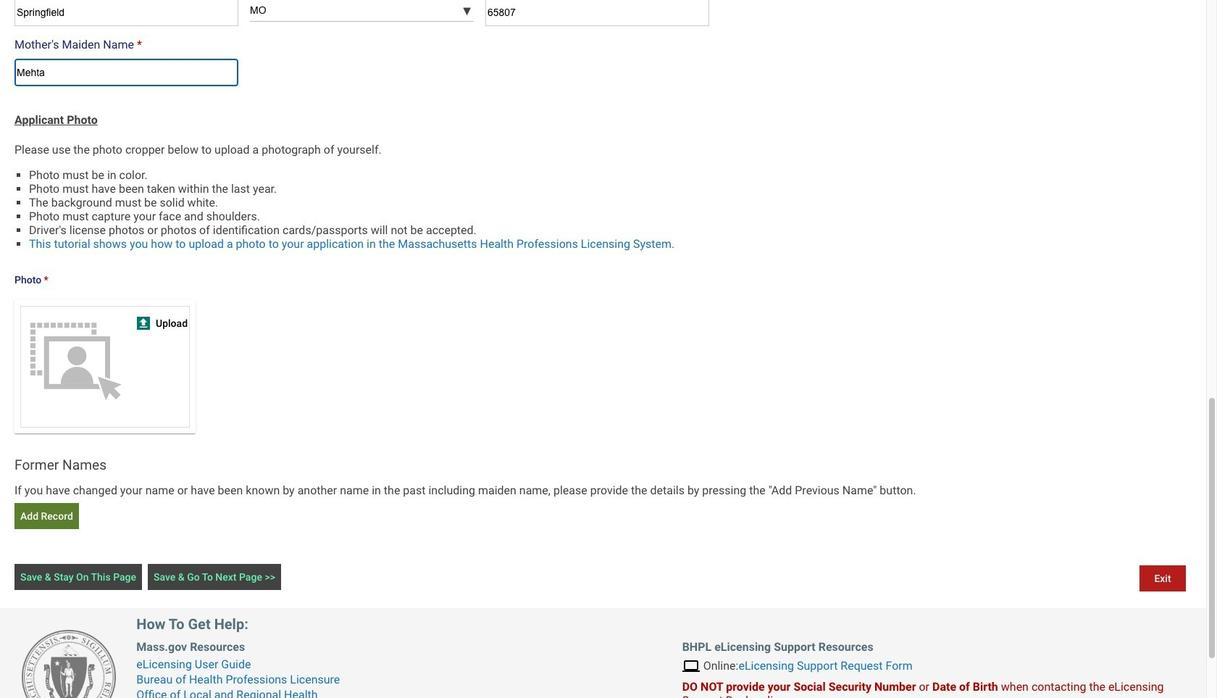 Task type: locate. For each thing, give the bounding box(es) containing it.
None text field
[[14, 0, 239, 26], [486, 0, 710, 26], [14, 59, 239, 86], [14, 0, 239, 26], [486, 0, 710, 26], [14, 59, 239, 86]]

massachusetts state seal image
[[22, 630, 116, 698]]

no color image
[[137, 317, 150, 330]]



Task type: vqa. For each thing, say whether or not it's contained in the screenshot.
5th option group from the top of the page
no



